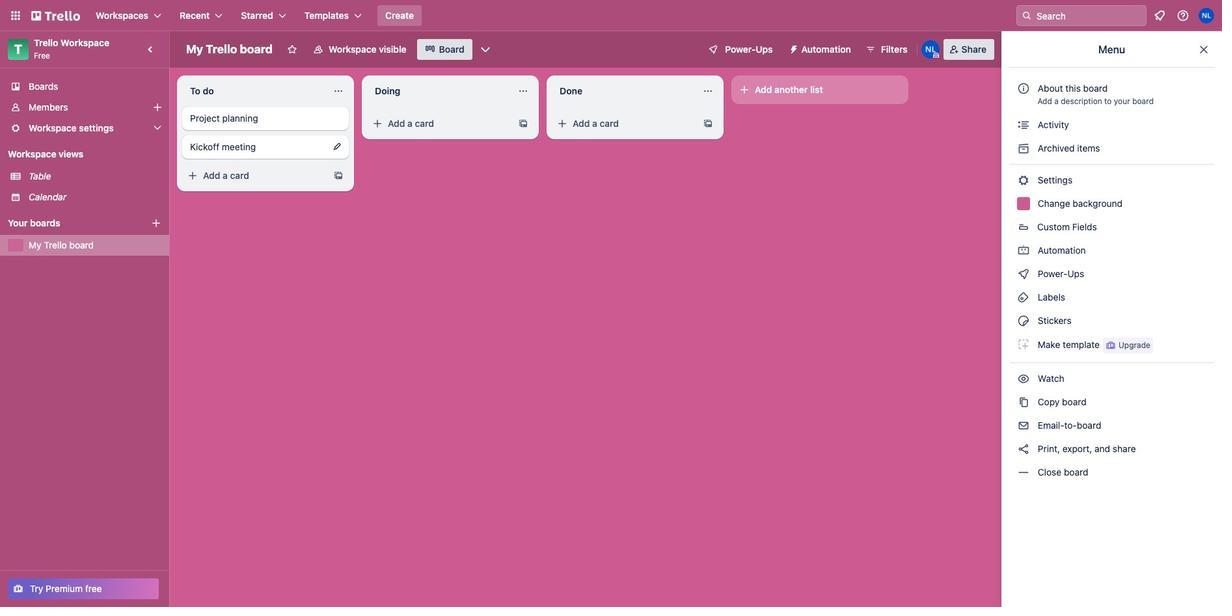 Task type: describe. For each thing, give the bounding box(es) containing it.
add inside button
[[755, 84, 773, 95]]

add a card button for done
[[552, 113, 698, 134]]

activity link
[[1010, 115, 1215, 135]]

boards
[[30, 217, 60, 229]]

background
[[1073, 198, 1123, 209]]

board up print, export, and share
[[1078, 420, 1102, 431]]

about this board add a description to your board
[[1038, 83, 1155, 106]]

workspace inside "trello workspace free"
[[61, 37, 109, 48]]

fields
[[1073, 221, 1098, 232]]

Board name text field
[[180, 39, 279, 60]]

To do text field
[[182, 81, 326, 102]]

add for done
[[573, 118, 590, 129]]

your
[[1115, 96, 1131, 106]]

print,
[[1038, 443, 1061, 455]]

power-ups inside power-ups link
[[1036, 268, 1088, 279]]

1 vertical spatial power-
[[1038, 268, 1068, 279]]

filters button
[[862, 39, 912, 60]]

t
[[14, 42, 22, 57]]

share
[[962, 44, 987, 55]]

to-
[[1065, 420, 1078, 431]]

items
[[1078, 143, 1101, 154]]

email-
[[1038, 420, 1065, 431]]

my trello board link
[[29, 239, 161, 252]]

sm image inside automation button
[[784, 39, 802, 57]]

sm image for email-to-board
[[1018, 419, 1031, 432]]

sm image for power-ups
[[1018, 268, 1031, 281]]

trello inside "trello workspace free"
[[34, 37, 58, 48]]

email-to-board
[[1036, 420, 1102, 431]]

copy
[[1038, 397, 1060, 408]]

try premium free button
[[8, 579, 159, 600]]

visible
[[379, 44, 407, 55]]

add another list
[[755, 84, 824, 95]]

customize views image
[[479, 43, 492, 56]]

members link
[[0, 97, 169, 118]]

free
[[34, 51, 50, 61]]

project planning
[[190, 113, 258, 124]]

edit card image
[[332, 141, 343, 152]]

workspace for workspace settings
[[29, 122, 77, 133]]

card for done
[[600, 118, 619, 129]]

template
[[1064, 339, 1100, 350]]

board inside text box
[[240, 42, 273, 56]]

custom fields button
[[1010, 217, 1215, 238]]

a for to do
[[223, 170, 228, 181]]

archived items link
[[1010, 138, 1215, 159]]

close board
[[1036, 467, 1089, 478]]

watch
[[1036, 373, 1068, 384]]

star or unstar board image
[[287, 44, 298, 55]]

starred
[[241, 10, 273, 21]]

my trello board inside the board name text box
[[186, 42, 273, 56]]

done
[[560, 85, 583, 96]]

a inside about this board add a description to your board
[[1055, 96, 1059, 106]]

project planning link
[[190, 112, 341, 125]]

sm image for labels
[[1018, 291, 1031, 304]]

starred button
[[233, 5, 294, 26]]

t link
[[8, 39, 29, 60]]

stickers link
[[1010, 311, 1215, 331]]

1 vertical spatial my trello board
[[29, 240, 94, 251]]

upgrade button
[[1104, 338, 1154, 354]]

members
[[29, 102, 68, 113]]

labels link
[[1010, 287, 1215, 308]]

sm image for copy board
[[1018, 396, 1031, 409]]

workspace views
[[8, 148, 83, 160]]

search image
[[1022, 10, 1033, 21]]

recent button
[[172, 5, 231, 26]]

table
[[29, 171, 51, 182]]

0 horizontal spatial my
[[29, 240, 41, 251]]

to
[[1105, 96, 1113, 106]]

settings
[[79, 122, 114, 133]]

make
[[1038, 339, 1061, 350]]

try
[[30, 583, 43, 595]]

trello down "boards"
[[44, 240, 67, 251]]

Search field
[[1033, 6, 1147, 25]]

sm image for make template
[[1018, 338, 1031, 351]]

sm image for settings
[[1018, 174, 1031, 187]]

project
[[190, 113, 220, 124]]

add a card for done
[[573, 118, 619, 129]]

board right your
[[1133, 96, 1155, 106]]

board down export,
[[1065, 467, 1089, 478]]

card for doing
[[415, 118, 434, 129]]

print, export, and share link
[[1010, 439, 1215, 460]]

automation inside automation button
[[802, 44, 852, 55]]

archived items
[[1036, 143, 1101, 154]]

your
[[8, 217, 28, 229]]

Doing text field
[[367, 81, 511, 102]]

workspace navigation collapse icon image
[[142, 40, 160, 59]]

email-to-board link
[[1010, 415, 1215, 436]]

list
[[811, 84, 824, 95]]

board
[[439, 44, 465, 55]]

add a card button for doing
[[367, 113, 513, 134]]

templates button
[[297, 5, 370, 26]]

create button
[[378, 5, 422, 26]]

planning
[[222, 113, 258, 124]]

to
[[190, 85, 201, 96]]

sm image for archived items
[[1018, 142, 1031, 155]]

table link
[[29, 170, 161, 183]]

this member is an admin of this board. image
[[934, 53, 939, 59]]

meeting
[[222, 141, 256, 152]]

try premium free
[[30, 583, 102, 595]]

custom fields
[[1038, 221, 1098, 232]]

sm image for print, export, and share
[[1018, 443, 1031, 456]]

workspaces
[[96, 10, 149, 21]]

to do
[[190, 85, 214, 96]]

share button
[[944, 39, 995, 60]]



Task type: locate. For each thing, give the bounding box(es) containing it.
1 vertical spatial power-ups
[[1036, 268, 1088, 279]]

copy board link
[[1010, 392, 1215, 413]]

1 horizontal spatial add a card
[[388, 118, 434, 129]]

sm image for watch
[[1018, 372, 1031, 386]]

calendar
[[29, 191, 66, 203]]

add another list button
[[732, 76, 909, 104]]

ups down automation link
[[1068, 268, 1085, 279]]

automation up add another list button
[[802, 44, 852, 55]]

0 horizontal spatial power-ups
[[726, 44, 773, 55]]

add a card for doing
[[388, 118, 434, 129]]

card down doing text box
[[415, 118, 434, 129]]

workspace for workspace visible
[[329, 44, 377, 55]]

a down about
[[1055, 96, 1059, 106]]

sm image inside 'watch' link
[[1018, 372, 1031, 386]]

add a card button for to do
[[182, 165, 328, 186]]

board up to- in the right bottom of the page
[[1063, 397, 1087, 408]]

trello workspace free
[[34, 37, 109, 61]]

0 horizontal spatial automation
[[802, 44, 852, 55]]

ups inside button
[[756, 44, 773, 55]]

add for to do
[[203, 170, 220, 181]]

this
[[1066, 83, 1082, 94]]

0 horizontal spatial my trello board
[[29, 240, 94, 251]]

workspace down members
[[29, 122, 77, 133]]

primary element
[[0, 0, 1223, 31]]

add board image
[[151, 218, 161, 229]]

back to home image
[[31, 5, 80, 26]]

make template
[[1036, 339, 1100, 350]]

my
[[186, 42, 203, 56], [29, 240, 41, 251]]

0 vertical spatial my trello board
[[186, 42, 273, 56]]

sm image inside "print, export, and share" link
[[1018, 443, 1031, 456]]

close
[[1038, 467, 1062, 478]]

my trello board down 'your boards with 1 items' element
[[29, 240, 94, 251]]

export,
[[1063, 443, 1093, 455]]

noah lott (noahlott1) image right open information menu icon at the right
[[1199, 8, 1215, 23]]

sm image inside settings link
[[1018, 174, 1031, 187]]

sm image inside automation link
[[1018, 244, 1031, 257]]

kickoff meeting
[[190, 141, 256, 152]]

noah lott (noahlott1) image right filters
[[922, 40, 940, 59]]

sm image inside email-to-board link
[[1018, 419, 1031, 432]]

2 sm image from the top
[[1018, 142, 1031, 155]]

0 vertical spatial automation
[[802, 44, 852, 55]]

1 horizontal spatial power-ups
[[1036, 268, 1088, 279]]

create from template… image
[[518, 119, 529, 129], [333, 171, 344, 181]]

power-ups link
[[1010, 264, 1215, 285]]

1 vertical spatial ups
[[1068, 268, 1085, 279]]

sm image inside the close board link
[[1018, 466, 1031, 479]]

automation button
[[784, 39, 859, 60]]

board down starred at left
[[240, 42, 273, 56]]

0 horizontal spatial power-
[[726, 44, 756, 55]]

workspace settings button
[[0, 118, 169, 139]]

my inside the board name text box
[[186, 42, 203, 56]]

a down doing text box
[[408, 118, 413, 129]]

sm image for close board
[[1018, 466, 1031, 479]]

1 horizontal spatial add a card button
[[367, 113, 513, 134]]

3 sm image from the top
[[1018, 268, 1031, 281]]

templates
[[305, 10, 349, 21]]

open information menu image
[[1177, 9, 1190, 22]]

sm image inside copy board link
[[1018, 396, 1031, 409]]

1 horizontal spatial create from template… image
[[518, 119, 529, 129]]

power- inside button
[[726, 44, 756, 55]]

close board link
[[1010, 462, 1215, 483]]

0 vertical spatial power-
[[726, 44, 756, 55]]

add a card
[[388, 118, 434, 129], [573, 118, 619, 129], [203, 170, 249, 181]]

a
[[1055, 96, 1059, 106], [408, 118, 413, 129], [593, 118, 598, 129], [223, 170, 228, 181]]

1 horizontal spatial noah lott (noahlott1) image
[[1199, 8, 1215, 23]]

sm image inside power-ups link
[[1018, 268, 1031, 281]]

calendar link
[[29, 191, 161, 204]]

sm image inside activity "link"
[[1018, 119, 1031, 132]]

power- up the add another list
[[726, 44, 756, 55]]

add a card button down doing text box
[[367, 113, 513, 134]]

4 sm image from the top
[[1018, 291, 1031, 304]]

share
[[1113, 443, 1137, 455]]

0 notifications image
[[1153, 8, 1168, 23]]

a for done
[[593, 118, 598, 129]]

boards
[[29, 81, 58, 92]]

watch link
[[1010, 369, 1215, 389]]

0 horizontal spatial ups
[[756, 44, 773, 55]]

description
[[1062, 96, 1103, 106]]

workspace visible button
[[305, 39, 415, 60]]

another
[[775, 84, 808, 95]]

0 vertical spatial create from template… image
[[518, 119, 529, 129]]

views
[[59, 148, 83, 160]]

0 vertical spatial power-ups
[[726, 44, 773, 55]]

1 vertical spatial create from template… image
[[333, 171, 344, 181]]

workspace
[[61, 37, 109, 48], [329, 44, 377, 55], [29, 122, 77, 133], [8, 148, 56, 160]]

filters
[[882, 44, 908, 55]]

power-ups up labels
[[1036, 268, 1088, 279]]

sm image inside the archived items link
[[1018, 142, 1031, 155]]

add left another at top
[[755, 84, 773, 95]]

add inside about this board add a description to your board
[[1038, 96, 1053, 106]]

sm image inside the stickers link
[[1018, 315, 1031, 328]]

5 sm image from the top
[[1018, 338, 1031, 351]]

1 vertical spatial automation
[[1036, 245, 1087, 256]]

power-ups inside power-ups button
[[726, 44, 773, 55]]

2 horizontal spatial add a card
[[573, 118, 619, 129]]

workspace up table
[[8, 148, 56, 160]]

sm image for activity
[[1018, 119, 1031, 132]]

create from template… image
[[703, 119, 714, 129]]

add down about
[[1038, 96, 1053, 106]]

1 horizontal spatial ups
[[1068, 268, 1085, 279]]

card for to do
[[230, 170, 249, 181]]

add a card down kickoff meeting in the top of the page
[[203, 170, 249, 181]]

ups up the add another list
[[756, 44, 773, 55]]

power-ups up the add another list
[[726, 44, 773, 55]]

print, export, and share
[[1036, 443, 1137, 455]]

activity
[[1036, 119, 1070, 130]]

board down 'your boards with 1 items' element
[[69, 240, 94, 251]]

power-ups button
[[700, 39, 781, 60]]

copy board
[[1036, 397, 1087, 408]]

kickoff
[[190, 141, 220, 152]]

workspace inside button
[[329, 44, 377, 55]]

workspace inside dropdown button
[[29, 122, 77, 133]]

custom
[[1038, 221, 1071, 232]]

0 horizontal spatial create from template… image
[[333, 171, 344, 181]]

7 sm image from the top
[[1018, 419, 1031, 432]]

power-
[[726, 44, 756, 55], [1038, 268, 1068, 279]]

workspace settings
[[29, 122, 114, 133]]

change background link
[[1010, 193, 1215, 214]]

change background
[[1036, 198, 1123, 209]]

workspace visible
[[329, 44, 407, 55]]

power-ups
[[726, 44, 773, 55], [1036, 268, 1088, 279]]

sm image
[[1018, 119, 1031, 132], [1018, 142, 1031, 155], [1018, 268, 1031, 281], [1018, 291, 1031, 304], [1018, 338, 1031, 351], [1018, 372, 1031, 386], [1018, 419, 1031, 432]]

add down doing on the left top
[[388, 118, 405, 129]]

a down kickoff meeting in the top of the page
[[223, 170, 228, 181]]

boards link
[[0, 76, 169, 97]]

1 horizontal spatial my trello board
[[186, 42, 273, 56]]

1 sm image from the top
[[1018, 119, 1031, 132]]

automation down the custom fields
[[1036, 245, 1087, 256]]

sm image inside labels link
[[1018, 291, 1031, 304]]

my down your boards on the left of page
[[29, 240, 41, 251]]

trello inside the board name text box
[[206, 42, 237, 56]]

card
[[415, 118, 434, 129], [600, 118, 619, 129], [230, 170, 249, 181]]

my trello board down starred at left
[[186, 42, 273, 56]]

your boards with 1 items element
[[8, 216, 132, 231]]

power- up labels
[[1038, 268, 1068, 279]]

premium
[[46, 583, 83, 595]]

noah lott (noahlott1) image
[[1199, 8, 1215, 23], [922, 40, 940, 59]]

0 horizontal spatial add a card button
[[182, 165, 328, 186]]

add
[[755, 84, 773, 95], [1038, 96, 1053, 106], [388, 118, 405, 129], [573, 118, 590, 129], [203, 170, 220, 181]]

1 vertical spatial my
[[29, 240, 41, 251]]

free
[[85, 583, 102, 595]]

your boards
[[8, 217, 60, 229]]

0 horizontal spatial noah lott (noahlott1) image
[[922, 40, 940, 59]]

create from template… image for to do
[[333, 171, 344, 181]]

2 horizontal spatial card
[[600, 118, 619, 129]]

sm image
[[784, 39, 802, 57], [1018, 174, 1031, 187], [1018, 244, 1031, 257], [1018, 315, 1031, 328], [1018, 396, 1031, 409], [1018, 443, 1031, 456], [1018, 466, 1031, 479]]

0 horizontal spatial card
[[230, 170, 249, 181]]

0 vertical spatial my
[[186, 42, 203, 56]]

change
[[1038, 198, 1071, 209]]

1 horizontal spatial card
[[415, 118, 434, 129]]

workspace down back to home image
[[61, 37, 109, 48]]

automation link
[[1010, 240, 1215, 261]]

create from template… image for doing
[[518, 119, 529, 129]]

add down kickoff
[[203, 170, 220, 181]]

a down done text box
[[593, 118, 598, 129]]

board up the to
[[1084, 83, 1108, 94]]

settings link
[[1010, 170, 1215, 191]]

and
[[1095, 443, 1111, 455]]

automation inside automation link
[[1036, 245, 1087, 256]]

workspace down templates popup button
[[329, 44, 377, 55]]

settings
[[1036, 175, 1073, 186]]

board link
[[417, 39, 473, 60]]

sm image for stickers
[[1018, 315, 1031, 328]]

sm image for automation
[[1018, 244, 1031, 257]]

a for doing
[[408, 118, 413, 129]]

trello workspace link
[[34, 37, 109, 48]]

add a card button down kickoff meeting link
[[182, 165, 328, 186]]

automation
[[802, 44, 852, 55], [1036, 245, 1087, 256]]

0 vertical spatial noah lott (noahlott1) image
[[1199, 8, 1215, 23]]

0 vertical spatial ups
[[756, 44, 773, 55]]

do
[[203, 85, 214, 96]]

Done text field
[[552, 81, 695, 102]]

menu
[[1099, 44, 1126, 55]]

doing
[[375, 85, 401, 96]]

stickers
[[1036, 315, 1072, 326]]

trello up free at left top
[[34, 37, 58, 48]]

my down recent
[[186, 42, 203, 56]]

2 horizontal spatial add a card button
[[552, 113, 698, 134]]

card down done text box
[[600, 118, 619, 129]]

trello down recent popup button
[[206, 42, 237, 56]]

1 vertical spatial noah lott (noahlott1) image
[[922, 40, 940, 59]]

1 horizontal spatial my
[[186, 42, 203, 56]]

0 horizontal spatial add a card
[[203, 170, 249, 181]]

workspace for workspace views
[[8, 148, 56, 160]]

about
[[1039, 83, 1064, 94]]

add a card button down done text box
[[552, 113, 698, 134]]

6 sm image from the top
[[1018, 372, 1031, 386]]

kickoff meeting link
[[190, 141, 341, 154]]

recent
[[180, 10, 210, 21]]

card down meeting
[[230, 170, 249, 181]]

add a card down doing on the left top
[[388, 118, 434, 129]]

add for doing
[[388, 118, 405, 129]]

add a card for to do
[[203, 170, 249, 181]]

1 horizontal spatial power-
[[1038, 268, 1068, 279]]

add down done
[[573, 118, 590, 129]]

labels
[[1036, 292, 1066, 303]]

1 horizontal spatial automation
[[1036, 245, 1087, 256]]

add a card down done
[[573, 118, 619, 129]]



Task type: vqa. For each thing, say whether or not it's contained in the screenshot.
sm icon associated with Stickers
yes



